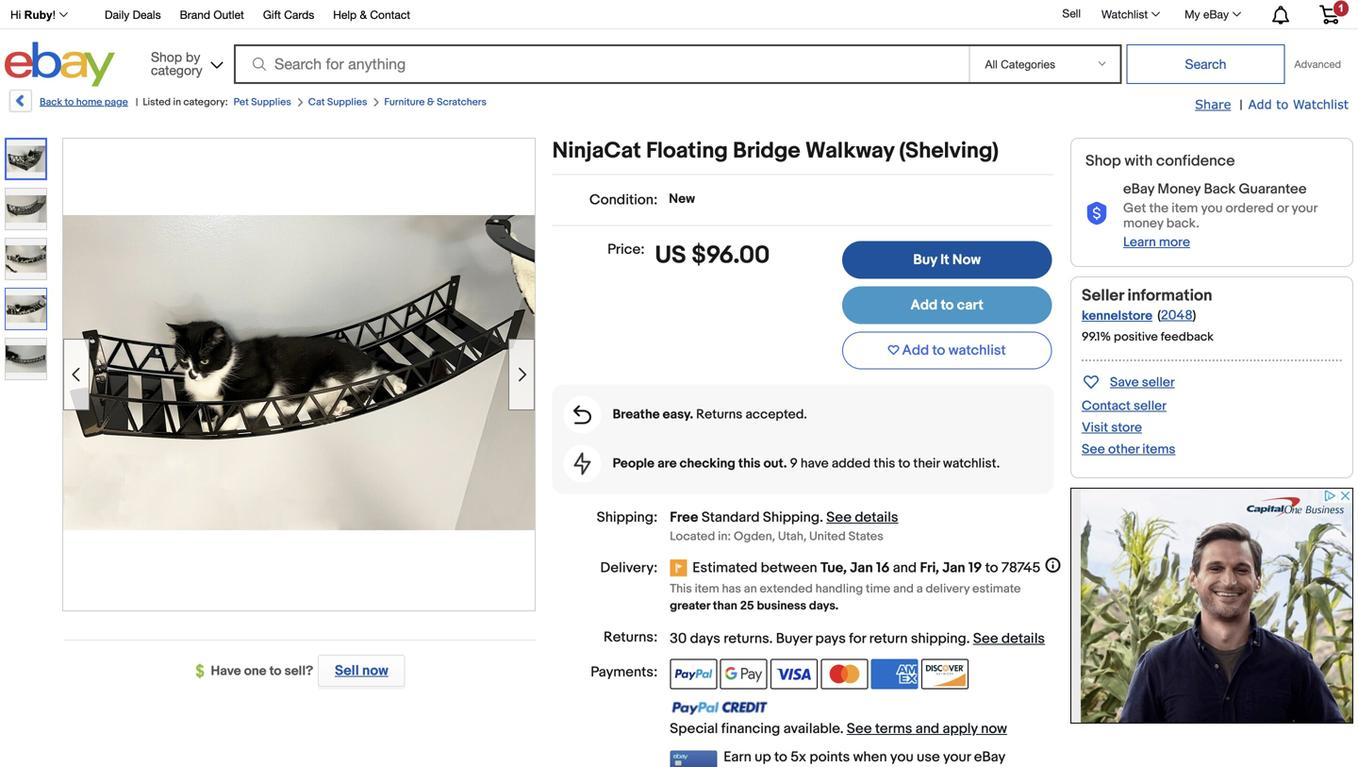 Task type: describe. For each thing, give the bounding box(es) containing it.
you inside the earn up to 5x points when you use your ebay mastercard®.
[[891, 749, 914, 766]]

seller for contact
[[1134, 398, 1167, 414]]

now inside 'link'
[[362, 662, 388, 679]]

item inside ebay money back guarantee get the item you ordered or your money back. learn more
[[1172, 200, 1199, 217]]

delivery
[[926, 582, 970, 596]]

with details__icon image for ebay money back guarantee
[[1086, 202, 1109, 226]]

now
[[953, 251, 981, 268]]

16
[[877, 560, 890, 577]]

)
[[1193, 308, 1197, 324]]

see inside contact seller visit store see other items
[[1082, 442, 1106, 458]]

handling
[[816, 582, 864, 596]]

1 link
[[1309, 0, 1351, 27]]

picture 4 of 5 image
[[6, 289, 46, 329]]

my
[[1185, 8, 1201, 21]]

pays
[[816, 630, 846, 647]]

!
[[53, 8, 56, 21]]

learn more link
[[1124, 234, 1191, 250]]

for
[[849, 630, 867, 647]]

page
[[105, 96, 128, 109]]

sell now
[[335, 662, 388, 679]]

points
[[810, 749, 850, 766]]

pet supplies link
[[234, 96, 291, 109]]

share | add to watchlist
[[1196, 97, 1349, 113]]

share
[[1196, 97, 1232, 111]]

supplies for cat supplies
[[327, 96, 367, 109]]

sell now link
[[313, 655, 405, 687]]

to left cart
[[941, 297, 954, 314]]

up
[[755, 749, 772, 766]]

free
[[670, 509, 699, 526]]

guarantee
[[1239, 181, 1307, 198]]

30
[[670, 630, 687, 647]]

out.
[[764, 456, 787, 472]]

estimated between tue, jan 16 and fri, jan 19 to 78745
[[693, 560, 1041, 577]]

american express image
[[872, 659, 919, 689]]

78745
[[1002, 560, 1041, 577]]

learn
[[1124, 234, 1157, 250]]

contact inside contact seller visit store see other items
[[1082, 398, 1131, 414]]

terms
[[876, 721, 913, 737]]

one
[[244, 663, 267, 679]]

brand outlet
[[180, 8, 244, 21]]

shipping
[[911, 630, 967, 647]]

to inside the earn up to 5x points when you use your ebay mastercard®.
[[775, 749, 788, 766]]

none submit inside shop by category banner
[[1127, 44, 1286, 84]]

delivery alert flag image
[[670, 560, 693, 578]]

gift cards
[[263, 8, 314, 21]]

contact inside the account navigation
[[370, 8, 411, 21]]

it
[[941, 251, 950, 268]]

gift cards link
[[263, 5, 314, 26]]

states
[[849, 529, 884, 544]]

picture 1 of 5 image
[[7, 140, 45, 178]]

| listed in category:
[[136, 96, 228, 109]]

gift
[[263, 8, 281, 21]]

special
[[670, 721, 718, 737]]

master card image
[[821, 659, 869, 689]]

positive
[[1114, 330, 1159, 344]]

your inside the earn up to 5x points when you use your ebay mastercard®.
[[944, 749, 971, 766]]

condition:
[[590, 192, 658, 209]]

floating
[[646, 138, 728, 165]]

money
[[1158, 181, 1201, 198]]

. for returns
[[770, 630, 773, 647]]

visit
[[1082, 420, 1109, 436]]

delivery:
[[601, 560, 658, 577]]

added
[[832, 456, 871, 472]]

discover image
[[922, 659, 969, 689]]

watchlist
[[949, 342, 1007, 359]]

19
[[969, 560, 983, 577]]

1 horizontal spatial details
[[1002, 630, 1046, 647]]

kennelstore link
[[1082, 308, 1153, 324]]

picture 5 of 5 image
[[6, 339, 46, 379]]

brand
[[180, 8, 210, 21]]

99.1%
[[1082, 330, 1112, 344]]

ebay mastercard image
[[670, 751, 717, 767]]

deals
[[133, 8, 161, 21]]

30 days returns . buyer pays for return shipping . see details
[[670, 630, 1046, 647]]

| inside share | add to watchlist
[[1240, 97, 1243, 113]]

and for 16
[[893, 560, 917, 577]]

have
[[801, 456, 829, 472]]

to left their
[[899, 456, 911, 472]]

see inside free standard shipping . see details located in: ogden, utah, united states
[[827, 509, 852, 526]]

greater
[[670, 599, 711, 613]]

cards
[[284, 8, 314, 21]]

shop for shop with confidence
[[1086, 152, 1122, 170]]

daily
[[105, 8, 130, 21]]

outlet
[[214, 8, 244, 21]]

1 this from the left
[[739, 456, 761, 472]]

help & contact link
[[333, 5, 411, 26]]

2 this from the left
[[874, 456, 896, 472]]

buy
[[914, 251, 938, 268]]

with details__icon image for breathe easy.
[[574, 405, 592, 424]]

picture 3 of 5 image
[[6, 239, 46, 279]]

google pay image
[[721, 659, 768, 689]]

with
[[1125, 152, 1153, 170]]

walkway
[[806, 138, 895, 165]]

to inside button
[[933, 342, 946, 359]]

sell for sell now
[[335, 662, 359, 679]]

help
[[333, 8, 357, 21]]

to inside share | add to watchlist
[[1277, 97, 1289, 111]]

25
[[741, 599, 755, 613]]

located
[[670, 529, 716, 544]]

watchlist inside watchlist link
[[1102, 8, 1149, 21]]

shipping:
[[597, 509, 658, 526]]

earn
[[724, 749, 752, 766]]

more
[[1160, 234, 1191, 250]]

contact seller link
[[1082, 398, 1167, 414]]

payments:
[[591, 664, 658, 681]]

ninjacat floating bridge walkway (shelving) - picture 4 of 5 image
[[63, 215, 535, 530]]

and for terms
[[916, 721, 940, 737]]

& for furniture
[[427, 96, 435, 109]]

2048 link
[[1162, 308, 1193, 324]]

& for help
[[360, 8, 367, 21]]

ebay inside ebay money back guarantee get the item you ordered or your money back. learn more
[[1124, 181, 1155, 198]]

fri,
[[920, 560, 940, 577]]

to left home
[[65, 96, 74, 109]]

shipping
[[763, 509, 820, 526]]

a
[[917, 582, 923, 596]]

sell for sell
[[1063, 7, 1081, 20]]

cart
[[958, 297, 984, 314]]

2 jan from the left
[[943, 560, 966, 577]]

ninjacat
[[553, 138, 642, 165]]

now inside us $96.00 main content
[[981, 721, 1008, 737]]

available.
[[784, 721, 844, 737]]

home
[[76, 96, 102, 109]]

use
[[917, 749, 940, 766]]

paypal credit image
[[670, 700, 768, 716]]

add for add to cart
[[911, 297, 938, 314]]

save seller
[[1111, 375, 1176, 391]]

earn up to 5x points when you use your ebay mastercard®.
[[724, 749, 1006, 767]]

0 vertical spatial see details link
[[827, 509, 899, 526]]



Task type: vqa. For each thing, say whether or not it's contained in the screenshot.
the Cat Supplies link
yes



Task type: locate. For each thing, give the bounding box(es) containing it.
1 horizontal spatial &
[[427, 96, 435, 109]]

ebay inside the account navigation
[[1204, 8, 1230, 21]]

special financing available. see terms and apply now
[[670, 721, 1008, 737]]

0 horizontal spatial watchlist
[[1102, 8, 1149, 21]]

advertisement region
[[1071, 488, 1354, 724]]

(
[[1158, 308, 1162, 324]]

0 horizontal spatial sell
[[335, 662, 359, 679]]

& right help
[[360, 8, 367, 21]]

add down the add to cart link
[[903, 342, 930, 359]]

this right added
[[874, 456, 896, 472]]

ogden,
[[734, 529, 776, 544]]

back inside back to home page link
[[40, 96, 62, 109]]

| right the share button
[[1240, 97, 1243, 113]]

seller right "save" at the right of page
[[1143, 375, 1176, 391]]

add to cart
[[911, 297, 984, 314]]

and inside this item has an extended handling time and a delivery estimate greater than 25 business days.
[[894, 582, 914, 596]]

. for shipping
[[820, 509, 824, 526]]

picture 2 of 5 image
[[6, 189, 46, 229]]

price:
[[608, 241, 645, 258]]

shop left the with
[[1086, 152, 1122, 170]]

seller down save seller
[[1134, 398, 1167, 414]]

Search for anything text field
[[237, 46, 966, 82]]

2 vertical spatial and
[[916, 721, 940, 737]]

with details__icon image for people are checking this out.
[[574, 453, 591, 475]]

your inside ebay money back guarantee get the item you ordered or your money back. learn more
[[1292, 200, 1318, 217]]

1 horizontal spatial |
[[1240, 97, 1243, 113]]

0 vertical spatial with details__icon image
[[1086, 202, 1109, 226]]

back
[[40, 96, 62, 109], [1205, 181, 1236, 198]]

1 horizontal spatial this
[[874, 456, 896, 472]]

1 vertical spatial see details link
[[974, 630, 1046, 647]]

1 horizontal spatial contact
[[1082, 398, 1131, 414]]

sell link
[[1054, 7, 1090, 20]]

2 vertical spatial ebay
[[975, 749, 1006, 766]]

2 horizontal spatial .
[[967, 630, 971, 647]]

furniture & scratchers link
[[384, 96, 487, 109]]

see details link up states
[[827, 509, 899, 526]]

extended
[[760, 582, 813, 596]]

brand outlet link
[[180, 5, 244, 26]]

0 horizontal spatial ebay
[[975, 749, 1006, 766]]

0 horizontal spatial item
[[695, 582, 720, 596]]

0 vertical spatial watchlist
[[1102, 8, 1149, 21]]

with details__icon image left get
[[1086, 202, 1109, 226]]

. up discover "image"
[[967, 630, 971, 647]]

save seller button
[[1082, 371, 1176, 392]]

| left listed
[[136, 96, 138, 109]]

and right 16
[[893, 560, 917, 577]]

estimate
[[973, 582, 1021, 596]]

ebay down apply
[[975, 749, 1006, 766]]

1 horizontal spatial your
[[1292, 200, 1318, 217]]

financing
[[722, 721, 781, 737]]

1 vertical spatial details
[[1002, 630, 1046, 647]]

1 jan from the left
[[850, 560, 873, 577]]

add down buy
[[911, 297, 938, 314]]

returns:
[[604, 629, 658, 646]]

0 vertical spatial add
[[1249, 97, 1273, 111]]

this left the out.
[[739, 456, 761, 472]]

0 horizontal spatial |
[[136, 96, 138, 109]]

1 vertical spatial your
[[944, 749, 971, 766]]

0 vertical spatial now
[[362, 662, 388, 679]]

standard
[[702, 509, 760, 526]]

& right furniture
[[427, 96, 435, 109]]

1 vertical spatial shop
[[1086, 152, 1122, 170]]

1 vertical spatial sell
[[335, 662, 359, 679]]

add
[[1249, 97, 1273, 111], [911, 297, 938, 314], [903, 342, 930, 359]]

sell inside the account navigation
[[1063, 7, 1081, 20]]

0 horizontal spatial .
[[770, 630, 773, 647]]

see down visit
[[1082, 442, 1106, 458]]

paypal image
[[670, 659, 717, 689]]

add inside share | add to watchlist
[[1249, 97, 1273, 111]]

are
[[658, 456, 677, 472]]

tue,
[[821, 560, 847, 577]]

to right 19 at the right bottom of the page
[[986, 560, 999, 577]]

None submit
[[1127, 44, 1286, 84]]

furniture & scratchers
[[384, 96, 487, 109]]

1 horizontal spatial you
[[1202, 200, 1223, 217]]

0 vertical spatial seller
[[1143, 375, 1176, 391]]

9
[[790, 456, 798, 472]]

see up the earn up to 5x points when you use your ebay mastercard®.
[[847, 721, 872, 737]]

1 vertical spatial with details__icon image
[[574, 405, 592, 424]]

supplies right pet
[[251, 96, 291, 109]]

add to watchlist button
[[843, 332, 1053, 369]]

2 supplies from the left
[[327, 96, 367, 109]]

. up united
[[820, 509, 824, 526]]

you right "back."
[[1202, 200, 1223, 217]]

0 horizontal spatial details
[[855, 509, 899, 526]]

0 vertical spatial item
[[1172, 200, 1199, 217]]

advanced
[[1295, 58, 1342, 70]]

. inside free standard shipping . see details located in: ogden, utah, united states
[[820, 509, 824, 526]]

watchlist link
[[1092, 3, 1169, 25]]

& inside the account navigation
[[360, 8, 367, 21]]

1 vertical spatial watchlist
[[1294, 97, 1349, 111]]

jan left 16
[[850, 560, 873, 577]]

cat
[[308, 96, 325, 109]]

back to home page
[[40, 96, 128, 109]]

you inside ebay money back guarantee get the item you ordered or your money back. learn more
[[1202, 200, 1223, 217]]

1 horizontal spatial jan
[[943, 560, 966, 577]]

watchlist right sell link
[[1102, 8, 1149, 21]]

1 horizontal spatial sell
[[1063, 7, 1081, 20]]

business
[[757, 599, 807, 613]]

you left use on the right of the page
[[891, 749, 914, 766]]

0 vertical spatial details
[[855, 509, 899, 526]]

daily deals
[[105, 8, 161, 21]]

item down money
[[1172, 200, 1199, 217]]

see up united
[[827, 509, 852, 526]]

1 horizontal spatial back
[[1205, 181, 1236, 198]]

1 vertical spatial contact
[[1082, 398, 1131, 414]]

scratchers
[[437, 96, 487, 109]]

now right sell? at the left of page
[[362, 662, 388, 679]]

my ebay link
[[1175, 3, 1250, 25]]

between
[[761, 560, 818, 577]]

jan
[[850, 560, 873, 577], [943, 560, 966, 577]]

kennelstore
[[1082, 308, 1153, 324]]

united
[[810, 529, 846, 544]]

save
[[1111, 375, 1140, 391]]

ebay up get
[[1124, 181, 1155, 198]]

contact up visit store link
[[1082, 398, 1131, 414]]

returns
[[697, 407, 743, 423]]

0 horizontal spatial &
[[360, 8, 367, 21]]

shop
[[151, 49, 182, 65], [1086, 152, 1122, 170]]

with details__icon image left breathe
[[574, 405, 592, 424]]

0 vertical spatial contact
[[370, 8, 411, 21]]

us
[[655, 241, 687, 270]]

dollar sign image
[[196, 664, 211, 679]]

&
[[360, 8, 367, 21], [427, 96, 435, 109]]

watchlist
[[1102, 8, 1149, 21], [1294, 97, 1349, 111]]

1 vertical spatial and
[[894, 582, 914, 596]]

back inside ebay money back guarantee get the item you ordered or your money back. learn more
[[1205, 181, 1236, 198]]

1 horizontal spatial supplies
[[327, 96, 367, 109]]

0 horizontal spatial see details link
[[827, 509, 899, 526]]

buyer
[[776, 630, 813, 647]]

1 supplies from the left
[[251, 96, 291, 109]]

0 vertical spatial shop
[[151, 49, 182, 65]]

2048
[[1162, 308, 1193, 324]]

cat supplies
[[308, 96, 367, 109]]

item inside this item has an extended handling time and a delivery estimate greater than 25 business days.
[[695, 582, 720, 596]]

0 horizontal spatial jan
[[850, 560, 873, 577]]

seller
[[1082, 286, 1125, 306]]

now
[[362, 662, 388, 679], [981, 721, 1008, 737]]

1 vertical spatial you
[[891, 749, 914, 766]]

seller inside contact seller visit store see other items
[[1134, 398, 1167, 414]]

0 vertical spatial and
[[893, 560, 917, 577]]

0 horizontal spatial back
[[40, 96, 62, 109]]

0 horizontal spatial you
[[891, 749, 914, 766]]

time
[[866, 582, 891, 596]]

see details link down estimate
[[974, 630, 1046, 647]]

now right apply
[[981, 721, 1008, 737]]

0 vertical spatial back
[[40, 96, 62, 109]]

back up ordered
[[1205, 181, 1236, 198]]

.
[[820, 509, 824, 526], [770, 630, 773, 647], [967, 630, 971, 647]]

checking
[[680, 456, 736, 472]]

listed
[[143, 96, 171, 109]]

shop left "by"
[[151, 49, 182, 65]]

supplies for pet supplies
[[251, 96, 291, 109]]

by
[[186, 49, 200, 65]]

1 horizontal spatial now
[[981, 721, 1008, 737]]

0 horizontal spatial contact
[[370, 8, 411, 21]]

0 horizontal spatial this
[[739, 456, 761, 472]]

watchlist inside share | add to watchlist
[[1294, 97, 1349, 111]]

1 vertical spatial add
[[911, 297, 938, 314]]

return
[[870, 630, 908, 647]]

0 vertical spatial &
[[360, 8, 367, 21]]

mastercard®.
[[724, 766, 811, 767]]

sell inside 'link'
[[335, 662, 359, 679]]

1 horizontal spatial shop
[[1086, 152, 1122, 170]]

ebay inside the earn up to 5x points when you use your ebay mastercard®.
[[975, 749, 1006, 766]]

2 vertical spatial with details__icon image
[[574, 453, 591, 475]]

us $96.00 main content
[[553, 138, 1063, 767]]

category:
[[183, 96, 228, 109]]

5x
[[791, 749, 807, 766]]

shop by category button
[[142, 42, 227, 83]]

ninjacat floating bridge walkway (shelving)
[[553, 138, 999, 165]]

with details__icon image left people
[[574, 453, 591, 475]]

information
[[1128, 286, 1213, 306]]

to left watchlist
[[933, 342, 946, 359]]

other
[[1109, 442, 1140, 458]]

share button
[[1196, 96, 1232, 113]]

utah,
[[778, 529, 807, 544]]

0 vertical spatial your
[[1292, 200, 1318, 217]]

your right "or"
[[1292, 200, 1318, 217]]

this item has an extended handling time and a delivery estimate greater than 25 business days.
[[670, 582, 1021, 613]]

1 horizontal spatial .
[[820, 509, 824, 526]]

1 horizontal spatial ebay
[[1124, 181, 1155, 198]]

sell right sell? at the left of page
[[335, 662, 359, 679]]

shop by category
[[151, 49, 203, 78]]

1 horizontal spatial see details link
[[974, 630, 1046, 647]]

details up states
[[855, 509, 899, 526]]

1 vertical spatial item
[[695, 582, 720, 596]]

supplies right cat
[[327, 96, 367, 109]]

seller
[[1143, 375, 1176, 391], [1134, 398, 1167, 414]]

confidence
[[1157, 152, 1236, 170]]

days
[[690, 630, 721, 647]]

details inside free standard shipping . see details located in: ogden, utah, united states
[[855, 509, 899, 526]]

2 horizontal spatial ebay
[[1204, 8, 1230, 21]]

watchlist down the advanced
[[1294, 97, 1349, 111]]

details down estimate
[[1002, 630, 1046, 647]]

bridge
[[733, 138, 801, 165]]

my ebay
[[1185, 8, 1230, 21]]

shop with confidence
[[1086, 152, 1236, 170]]

2 vertical spatial add
[[903, 342, 930, 359]]

to left 5x
[[775, 749, 788, 766]]

add right the share
[[1249, 97, 1273, 111]]

accepted.
[[746, 407, 807, 423]]

shop by category banner
[[0, 0, 1354, 92]]

and left a
[[894, 582, 914, 596]]

with details__icon image
[[1086, 202, 1109, 226], [574, 405, 592, 424], [574, 453, 591, 475]]

item up greater
[[695, 582, 720, 596]]

breathe easy. returns accepted.
[[613, 407, 807, 423]]

to right one
[[269, 663, 282, 679]]

1 vertical spatial ebay
[[1124, 181, 1155, 198]]

seller inside button
[[1143, 375, 1176, 391]]

0 horizontal spatial shop
[[151, 49, 182, 65]]

. left buyer
[[770, 630, 773, 647]]

visa image
[[771, 659, 818, 689]]

1 horizontal spatial watchlist
[[1294, 97, 1349, 111]]

0 horizontal spatial supplies
[[251, 96, 291, 109]]

ebay right my
[[1204, 8, 1230, 21]]

account navigation
[[0, 0, 1354, 29]]

0 vertical spatial you
[[1202, 200, 1223, 217]]

your down apply
[[944, 749, 971, 766]]

and up use on the right of the page
[[916, 721, 940, 737]]

0 horizontal spatial now
[[362, 662, 388, 679]]

see right shipping on the bottom of page
[[974, 630, 999, 647]]

0 vertical spatial sell
[[1063, 7, 1081, 20]]

contact right help
[[370, 8, 411, 21]]

add inside button
[[903, 342, 930, 359]]

feedback
[[1161, 330, 1214, 344]]

1 horizontal spatial item
[[1172, 200, 1199, 217]]

us $96.00
[[655, 241, 770, 270]]

add to watchlist link
[[1249, 96, 1349, 113]]

back left home
[[40, 96, 62, 109]]

0 horizontal spatial your
[[944, 749, 971, 766]]

1 vertical spatial now
[[981, 721, 1008, 737]]

seller for save
[[1143, 375, 1176, 391]]

hi ruby !
[[10, 8, 56, 21]]

money
[[1124, 216, 1164, 232]]

shop for shop by category
[[151, 49, 182, 65]]

1 vertical spatial seller
[[1134, 398, 1167, 414]]

or
[[1278, 200, 1289, 217]]

details
[[855, 509, 899, 526], [1002, 630, 1046, 647]]

than
[[713, 599, 738, 613]]

1 vertical spatial back
[[1205, 181, 1236, 198]]

shop inside the shop by category
[[151, 49, 182, 65]]

jan left 19 at the right bottom of the page
[[943, 560, 966, 577]]

0 vertical spatial ebay
[[1204, 8, 1230, 21]]

sell left watchlist link
[[1063, 7, 1081, 20]]

1 vertical spatial &
[[427, 96, 435, 109]]

add for add to watchlist
[[903, 342, 930, 359]]

to down the advanced link
[[1277, 97, 1289, 111]]



